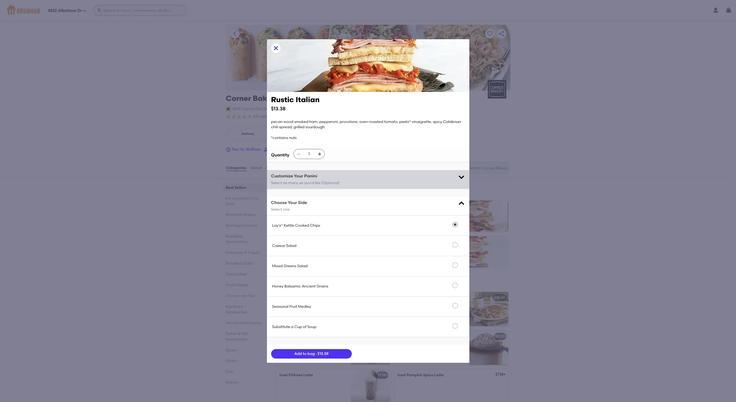 Task type: vqa. For each thing, say whether or not it's contained in the screenshot.
the 'Breakfast Sandwiches' tab
yes



Task type: describe. For each thing, give the bounding box(es) containing it.
best for best
[[226, 186, 234, 190]]

(optional)
[[322, 181, 340, 185]]

lay's®
[[272, 224, 283, 228]]

s'mores latte
[[280, 335, 304, 339]]

cheddar,
[[429, 303, 445, 308]]

a inside for a limited time only!
[[232, 196, 235, 201]]

whipped
[[316, 303, 333, 308]]

yogurt
[[248, 251, 260, 255]]

buttermilk
[[286, 314, 305, 319]]

de
[[256, 107, 261, 111]]

pastas
[[250, 321, 262, 326]]

1 vertical spatial for a limited time only!
[[275, 280, 342, 287]]

pumpkin spice latte image
[[469, 331, 509, 366]]

scrambler
[[422, 296, 441, 300]]

garden gate scrambler (v)
[[398, 296, 447, 300]]

iced s'mores latte image
[[351, 370, 390, 403]]

best for for
[[275, 184, 288, 191]]

one
[[283, 207, 290, 212]]

salads
[[236, 283, 248, 288]]

& for hot
[[238, 332, 241, 336]]

caesar
[[272, 244, 285, 248]]

choose for any
[[226, 294, 240, 299]]

kettle
[[284, 224, 294, 228]]

drinks tab
[[226, 359, 263, 364]]

breakfast sides tab
[[226, 261, 263, 267]]

$15.24 +
[[375, 296, 388, 300]]

seasonal fruit medley button
[[267, 297, 469, 317]]

breakfast for breakfast sandwiches
[[226, 234, 243, 239]]

pecan
[[271, 120, 283, 124]]

chili
[[271, 125, 278, 130]]

iced s'mores latte
[[280, 373, 313, 378]]

$10.90
[[494, 296, 505, 300]]

nuts
[[289, 136, 297, 140]]

chips
[[310, 224, 320, 228]]

fresh inside tab
[[226, 283, 235, 288]]

choose for your
[[271, 200, 287, 205]]

corner bakery logo image
[[488, 80, 506, 99]]

avocado
[[450, 215, 466, 220]]

1 vertical spatial spice
[[423, 373, 434, 378]]

mi
[[295, 134, 298, 138]]

of inside blueberry compote, whipped cream, fresh blueberries on top of our buttermilk pancakes
[[338, 309, 341, 313]]

grilled
[[294, 125, 305, 130]]

family meal tab
[[226, 272, 263, 277]]

2 as from the left
[[299, 181, 303, 185]]

red
[[446, 303, 452, 308]]

ham,
[[309, 120, 319, 124]]

camino
[[241, 107, 256, 111]]

customize your panini select as many as you'd like (optional)
[[271, 174, 340, 185]]

compote,
[[298, 303, 316, 308]]

choose any two tab
[[226, 293, 263, 299]]

roasted
[[370, 120, 383, 124]]

bakery for breakfast bakery
[[244, 213, 256, 217]]

1 vertical spatial pumpkin
[[407, 373, 423, 378]]

0 vertical spatial pumpkin
[[398, 335, 414, 339]]

any
[[240, 294, 247, 299]]

start
[[270, 147, 279, 152]]

delivery
[[242, 132, 254, 136]]

mixed greens salad button
[[267, 257, 469, 277]]

spread,
[[279, 125, 293, 130]]

honey balsamic ancient grains button
[[267, 277, 469, 297]]

pesto*
[[399, 120, 411, 124]]

search icon image
[[461, 165, 467, 171]]

honey balsamic ancient grains
[[272, 284, 328, 289]]

time inside for a limited time only!
[[250, 196, 259, 201]]

1 vertical spatial $13.38
[[318, 352, 329, 356]]

handcrafted pastas
[[226, 321, 262, 326]]

signature sandwiches tab
[[226, 304, 263, 315]]

sellers for for
[[289, 184, 307, 191]]

nov
[[232, 147, 239, 152]]

sandwiches for breakfast
[[226, 240, 247, 244]]

your for customize
[[294, 174, 303, 179]]

iced for iced pumpkin spice latte
[[398, 373, 406, 378]]

+ for the iced s'mores latte image
[[386, 373, 388, 378]]

main navigation navigation
[[0, 0, 736, 21]]

provolone,
[[340, 120, 359, 124]]

italian
[[296, 95, 320, 104]]

greens
[[284, 264, 297, 269]]

cream,
[[280, 309, 293, 313]]

choose your side select one
[[271, 200, 307, 212]]

uptown
[[422, 215, 436, 220]]

only! inside for a limited time only!
[[226, 202, 235, 206]]

cup
[[295, 325, 302, 330]]

wood
[[284, 120, 294, 124]]

iced for iced s'mores latte
[[280, 373, 288, 378]]

option group containing pickup
[[226, 127, 316, 141]]

panini & hot sandwiches tab
[[226, 331, 263, 343]]

handcrafted
[[226, 321, 249, 326]]

blueberries
[[304, 309, 324, 313]]

0 horizontal spatial $7.18
[[378, 373, 386, 378]]

add
[[295, 352, 302, 356]]

on
[[325, 309, 330, 313]]

1 horizontal spatial only!
[[328, 280, 342, 287]]

kids
[[226, 370, 233, 374]]

favorites
[[241, 224, 258, 228]]

pumpkin spice latte
[[398, 335, 435, 339]]

family
[[226, 272, 238, 277]]

caesar salad
[[272, 244, 297, 248]]

panini inside panini & hot sandwiches
[[226, 332, 237, 336]]

for inside for a limited time only!
[[226, 196, 232, 201]]

la
[[262, 107, 267, 111]]

1 vertical spatial s'mores
[[289, 373, 303, 378]]

caret left icon image
[[232, 31, 238, 37]]

$13.38 inside rustic italian $13.38
[[271, 106, 286, 112]]

green
[[451, 309, 462, 313]]

soups tab
[[226, 348, 263, 353]]

panini & hot sandwiches
[[226, 332, 248, 342]]

add to bag : $13.38
[[295, 352, 329, 356]]

bakery for corner bakery
[[253, 94, 279, 103]]

substitute a cup of soup
[[272, 325, 317, 330]]

breakfast for breakfast bakery
[[226, 213, 243, 217]]

turkey
[[437, 215, 449, 220]]

to
[[303, 352, 307, 356]]

:
[[316, 352, 317, 356]]

family meal
[[226, 272, 247, 277]]

rustic
[[271, 95, 294, 104]]

0 vertical spatial pancakes
[[298, 296, 316, 300]]

morning favorites tab
[[226, 223, 263, 229]]

a inside button
[[291, 325, 294, 330]]

spinach,
[[435, 309, 450, 313]]

best sellers for for
[[275, 184, 307, 191]]

scrambled eggs, cheddar, red pepper, mushrooms, spinach, green onions
[[398, 303, 462, 319]]

0 vertical spatial salad
[[286, 244, 297, 248]]

corner
[[226, 94, 251, 103]]

like
[[315, 181, 321, 185]]

dr
[[77, 8, 82, 13]]



Task type: locate. For each thing, give the bounding box(es) containing it.
fresh inside blueberry compote, whipped cream, fresh blueberries on top of our buttermilk pancakes
[[294, 309, 304, 313]]

1 vertical spatial blueberry
[[280, 303, 297, 308]]

pancakes down blueberries
[[306, 314, 323, 319]]

salad right the greens
[[297, 264, 308, 269]]

1 horizontal spatial a
[[286, 280, 289, 287]]

2 vertical spatial bakery
[[226, 381, 238, 385]]

2 vertical spatial sandwiches
[[226, 338, 247, 342]]

substitute a cup of soup button
[[267, 317, 469, 337]]

lay's® kettle cooked chips button
[[267, 216, 469, 236]]

sandwiches inside panini & hot sandwiches
[[226, 338, 247, 342]]

1 vertical spatial sandwiches
[[226, 310, 247, 315]]

s'mores down add
[[289, 373, 303, 378]]

0 vertical spatial only!
[[226, 202, 235, 206]]

pancakes up the compote,
[[298, 296, 316, 300]]

0 horizontal spatial best sellers
[[226, 186, 246, 190]]

people icon image
[[264, 147, 269, 152]]

rustic italian $13.38
[[271, 95, 320, 112]]

1 horizontal spatial choose
[[271, 200, 287, 205]]

Input item quantity number field
[[303, 150, 315, 159]]

salad right caesar
[[286, 244, 297, 248]]

0 horizontal spatial svg image
[[97, 8, 102, 12]]

0 horizontal spatial sellers
[[235, 186, 246, 190]]

blueberry inside blueberry compote, whipped cream, fresh blueberries on top of our buttermilk pancakes
[[280, 303, 297, 308]]

meal
[[238, 272, 247, 277]]

caesar salad button
[[267, 236, 469, 256]]

1 horizontal spatial time
[[313, 280, 327, 287]]

pepper,
[[398, 309, 412, 313]]

sellers up the side
[[289, 184, 307, 191]]

mixed
[[272, 264, 283, 269]]

of right cup
[[303, 325, 307, 330]]

svg image inside nov 16, 10:45am button
[[226, 147, 231, 152]]

share icon image
[[498, 31, 505, 37]]

0 horizontal spatial only!
[[226, 202, 235, 206]]

choose inside "choose your side select one"
[[271, 200, 287, 205]]

0 horizontal spatial $13.38
[[271, 106, 286, 112]]

choose inside tab
[[226, 294, 240, 299]]

0 horizontal spatial for a limited time only!
[[226, 196, 259, 206]]

svg image inside main navigation navigation
[[97, 8, 102, 12]]

0 vertical spatial sandwiches
[[226, 240, 247, 244]]

2 sandwiches from the top
[[226, 310, 247, 315]]

breakfast for breakfast sides
[[226, 262, 243, 266]]

for a limited time only! up 'breakfast bakery'
[[226, 196, 259, 206]]

pickup
[[289, 130, 299, 133]]

631 ratings
[[253, 114, 272, 119]]

start group order
[[270, 147, 301, 152]]

albatross
[[58, 8, 77, 13]]

0 vertical spatial $13.38
[[271, 106, 286, 112]]

0 horizontal spatial as
[[283, 181, 287, 185]]

latte
[[295, 335, 304, 339], [426, 335, 435, 339], [304, 373, 313, 378], [434, 373, 444, 378]]

0 vertical spatial s'mores
[[280, 335, 294, 339]]

1 horizontal spatial $13.38
[[318, 352, 329, 356]]

for left balsamic
[[275, 280, 284, 287]]

& inside tab
[[244, 251, 247, 255]]

oven-
[[359, 120, 370, 124]]

spicy
[[433, 120, 442, 124]]

calabrian
[[443, 120, 461, 124]]

for a limited time only!
[[226, 196, 259, 206], [275, 280, 342, 287]]

for a limited time only! tab
[[226, 196, 263, 207]]

blueberry compote, whipped cream, fresh blueberries on top of our buttermilk pancakes
[[280, 303, 341, 319]]

0 vertical spatial select
[[271, 181, 282, 185]]

time up whipped
[[313, 280, 327, 287]]

breakfast inside 'breakfast sides' tab
[[226, 262, 243, 266]]

1 horizontal spatial &
[[244, 251, 247, 255]]

ratings
[[260, 114, 272, 119]]

select inside "choose your side select one"
[[271, 207, 282, 212]]

as down customize
[[283, 181, 287, 185]]

breakfast inside breakfast bakery tab
[[226, 213, 243, 217]]

sandwiches up oatmeals
[[226, 240, 247, 244]]

3 breakfast from the top
[[226, 262, 243, 266]]

1 horizontal spatial best
[[275, 184, 288, 191]]

1 vertical spatial pancakes
[[306, 314, 323, 319]]

1 iced from the left
[[280, 373, 288, 378]]

(v)
[[442, 296, 447, 300]]

sandwiches for signature
[[226, 310, 247, 315]]

1 sandwiches from the top
[[226, 240, 247, 244]]

1 vertical spatial fresh
[[294, 309, 304, 313]]

best down customize
[[275, 184, 288, 191]]

subscription pass image
[[226, 107, 231, 111]]

breakfast up morning
[[226, 213, 243, 217]]

two
[[248, 294, 255, 299]]

Search Corner Bakery search field
[[468, 166, 509, 171]]

0 horizontal spatial iced
[[280, 373, 288, 378]]

spice
[[415, 335, 425, 339], [423, 373, 434, 378]]

3
[[285, 107, 288, 111]]

1025
[[232, 107, 240, 111]]

1 horizontal spatial fresh
[[294, 309, 304, 313]]

& for yogurt
[[244, 251, 247, 255]]

1 vertical spatial bakery
[[244, 213, 256, 217]]

3 sandwiches from the top
[[226, 338, 247, 342]]

select down customize
[[271, 181, 282, 185]]

blueberry up cream,
[[280, 303, 297, 308]]

svg image right dr
[[97, 8, 102, 12]]

kids tab
[[226, 369, 263, 375]]

bakery up favorites
[[244, 213, 256, 217]]

bakery tab
[[226, 380, 263, 386]]

1 vertical spatial your
[[288, 200, 297, 205]]

balsamic
[[285, 284, 301, 289]]

save this restaurant button
[[485, 29, 495, 38]]

0 vertical spatial svg image
[[97, 8, 102, 12]]

$13.38 down rustic
[[271, 106, 286, 112]]

breakfast sandwiches tab
[[226, 234, 263, 245]]

fruit
[[290, 305, 297, 309]]

panini up you'd
[[304, 174, 317, 179]]

top
[[331, 309, 337, 313]]

0 horizontal spatial &
[[238, 332, 241, 336]]

breakfast inside the 'breakfast sandwiches'
[[226, 234, 243, 239]]

breakfast sandwiches
[[226, 234, 247, 244]]

onions
[[398, 314, 410, 319]]

0 vertical spatial fresh
[[226, 283, 235, 288]]

0 vertical spatial blueberry
[[280, 296, 297, 300]]

handcrafted pastas tab
[[226, 321, 263, 326]]

bakery down kids
[[226, 381, 238, 385]]

best inside tab
[[226, 186, 234, 190]]

sellers
[[289, 184, 307, 191], [235, 186, 246, 190]]

time down best sellers tab
[[250, 196, 259, 201]]

0 horizontal spatial panini
[[226, 332, 237, 336]]

2 vertical spatial breakfast
[[226, 262, 243, 266]]

0 horizontal spatial $7.18 +
[[378, 373, 388, 378]]

svg image left nov
[[226, 147, 231, 152]]

bakery inside tab
[[244, 213, 256, 217]]

& inside panini & hot sandwiches
[[238, 332, 241, 336]]

1 vertical spatial limited
[[291, 280, 312, 287]]

blueberry pancakes
[[280, 296, 316, 300]]

0 vertical spatial spice
[[415, 335, 425, 339]]

bakery up la
[[253, 94, 279, 103]]

1 horizontal spatial $7.18
[[496, 373, 504, 377]]

cooked
[[295, 224, 309, 228]]

0 vertical spatial a
[[232, 196, 235, 201]]

categories button
[[226, 159, 247, 178]]

breakfast bakery tab
[[226, 212, 263, 218]]

1 horizontal spatial for a limited time only!
[[275, 280, 342, 287]]

0 vertical spatial panini
[[304, 174, 317, 179]]

your up many
[[294, 174, 303, 179]]

blueberry up the seasonal fruit medley
[[280, 296, 297, 300]]

start group order button
[[264, 145, 301, 155]]

drinks
[[226, 359, 237, 364]]

0 vertical spatial your
[[294, 174, 303, 179]]

garden
[[398, 296, 412, 300]]

0 horizontal spatial of
[[303, 325, 307, 330]]

your
[[294, 174, 303, 179], [288, 200, 297, 205]]

bakery inside 'tab'
[[226, 381, 238, 385]]

1 vertical spatial select
[[271, 207, 282, 212]]

mushrooms,
[[412, 309, 434, 313]]

0 horizontal spatial fresh
[[226, 283, 235, 288]]

morning
[[226, 224, 241, 228]]

panini inside the customize your panini select as many as you'd like (optional)
[[304, 174, 317, 179]]

2 blueberry from the top
[[280, 303, 297, 308]]

select left the one
[[271, 207, 282, 212]]

1 vertical spatial time
[[313, 280, 327, 287]]

nov 16, 10:45am
[[232, 147, 261, 152]]

select for customize your panini
[[271, 181, 282, 185]]

panini down handcrafted
[[226, 332, 237, 336]]

& left hot
[[238, 332, 241, 336]]

our
[[280, 314, 286, 319]]

blueberry for blueberry pancakes
[[280, 296, 297, 300]]

your inside the customize your panini select as many as you'd like (optional)
[[294, 174, 303, 179]]

limited inside for a limited time only!
[[236, 196, 249, 201]]

pancakes inside blueberry compote, whipped cream, fresh blueberries on top of our buttermilk pancakes
[[306, 314, 323, 319]]

1 vertical spatial a
[[286, 280, 289, 287]]

choose up 'signature'
[[226, 294, 240, 299]]

choose up the one
[[271, 200, 287, 205]]

soups
[[226, 348, 237, 353]]

0 vertical spatial &
[[244, 251, 247, 255]]

about
[[251, 166, 262, 170]]

best sellers for best
[[226, 186, 246, 190]]

1 vertical spatial &
[[238, 332, 241, 336]]

1 horizontal spatial svg image
[[226, 147, 231, 152]]

svg image
[[726, 7, 732, 13], [83, 9, 86, 12], [273, 45, 279, 51], [297, 152, 301, 156], [318, 152, 322, 156], [458, 174, 465, 181], [458, 200, 465, 208]]

a right honey
[[286, 280, 289, 287]]

limited up blueberry pancakes
[[291, 280, 312, 287]]

sellers up for a limited time only! tab at left
[[235, 186, 246, 190]]

eggs,
[[418, 303, 428, 308]]

fresh down family
[[226, 283, 235, 288]]

0 vertical spatial breakfast
[[226, 213, 243, 217]]

2 vertical spatial a
[[291, 325, 294, 330]]

$5.69
[[378, 335, 387, 339]]

0 horizontal spatial salad
[[286, 244, 297, 248]]

s'mores latte image
[[351, 331, 390, 366]]

lay's® kettle cooked chips
[[272, 224, 320, 228]]

only!
[[226, 202, 235, 206], [328, 280, 342, 287]]

$7.18
[[496, 373, 504, 377], [378, 373, 386, 378]]

0 horizontal spatial a
[[232, 196, 235, 201]]

0 vertical spatial limited
[[236, 196, 249, 201]]

star icon image
[[226, 114, 231, 119], [231, 114, 236, 119], [236, 114, 242, 119], [242, 114, 247, 119], [247, 114, 252, 119], [247, 114, 252, 119]]

631
[[253, 114, 259, 119]]

reviews
[[266, 166, 281, 170]]

blueberry for blueberry compote, whipped cream, fresh blueberries on top of our buttermilk pancakes
[[280, 303, 297, 308]]

+
[[386, 296, 388, 300], [504, 373, 506, 377], [386, 373, 388, 378]]

1 horizontal spatial salad
[[297, 264, 308, 269]]

tomato,
[[384, 120, 399, 124]]

uptown turkey avocado
[[422, 215, 466, 220]]

1 vertical spatial breakfast
[[226, 234, 243, 239]]

pumpkin
[[398, 335, 414, 339], [407, 373, 423, 378]]

signature sandwiches
[[226, 305, 247, 315]]

0 horizontal spatial choose
[[226, 294, 240, 299]]

choose
[[271, 200, 287, 205], [226, 294, 240, 299]]

a left cup
[[291, 325, 294, 330]]

1 vertical spatial for
[[275, 280, 284, 287]]

0 horizontal spatial time
[[250, 196, 259, 201]]

3822
[[48, 8, 57, 13]]

2 iced from the left
[[398, 373, 406, 378]]

many
[[288, 181, 298, 185]]

garden gate scrambler (v) image
[[469, 293, 509, 327]]

$0.00
[[495, 335, 505, 339]]

only! up 'breakfast bakery'
[[226, 202, 235, 206]]

pickup 1.4 mi
[[289, 130, 299, 138]]

best sellers tab
[[226, 185, 263, 191]]

0 vertical spatial time
[[250, 196, 259, 201]]

1 vertical spatial only!
[[328, 280, 342, 287]]

1 horizontal spatial of
[[338, 309, 341, 313]]

limited down best sellers tab
[[236, 196, 249, 201]]

0 vertical spatial choose
[[271, 200, 287, 205]]

1.4
[[290, 134, 293, 138]]

oatmeals
[[226, 251, 244, 255]]

0 horizontal spatial limited
[[236, 196, 249, 201]]

your for choose
[[288, 200, 297, 205]]

fresh salads tab
[[226, 283, 263, 288]]

about button
[[251, 159, 262, 178]]

best sellers up for a limited time only! tab at left
[[226, 186, 246, 190]]

1 horizontal spatial for
[[275, 280, 284, 287]]

only! up whipped
[[328, 280, 342, 287]]

for down best sellers tab
[[226, 196, 232, 201]]

2 breakfast from the top
[[226, 234, 243, 239]]

svg image
[[97, 8, 102, 12], [226, 147, 231, 152]]

ste
[[279, 107, 284, 111]]

1 blueberry from the top
[[280, 296, 297, 300]]

1 select from the top
[[271, 181, 282, 185]]

of right "top"
[[338, 309, 341, 313]]

a down best sellers tab
[[232, 196, 235, 201]]

best sellers down customize
[[275, 184, 307, 191]]

1 horizontal spatial $7.18 +
[[496, 373, 506, 377]]

honey
[[272, 284, 284, 289]]

1 horizontal spatial panini
[[304, 174, 317, 179]]

sellers inside tab
[[235, 186, 246, 190]]

1 horizontal spatial limited
[[291, 280, 312, 287]]

1 vertical spatial panini
[[226, 332, 237, 336]]

best sellers inside tab
[[226, 186, 246, 190]]

1025 camino de la reina ste 3
[[232, 107, 288, 111]]

your up the one
[[288, 200, 297, 205]]

for a limited time only! up blueberry pancakes
[[275, 280, 342, 287]]

2 select from the top
[[271, 207, 282, 212]]

save this restaurant image
[[487, 31, 493, 37]]

0 vertical spatial of
[[338, 309, 341, 313]]

$15.24
[[375, 296, 386, 300]]

0 vertical spatial bakery
[[253, 94, 279, 103]]

select inside the customize your panini select as many as you'd like (optional)
[[271, 181, 282, 185]]

& left yogurt
[[244, 251, 247, 255]]

1 vertical spatial of
[[303, 325, 307, 330]]

sellers for best
[[235, 186, 246, 190]]

of inside button
[[303, 325, 307, 330]]

oatmeals & yogurt tab
[[226, 250, 263, 256]]

sandwiches down hot
[[226, 338, 247, 342]]

0 vertical spatial for a limited time only!
[[226, 196, 259, 206]]

select for choose your side
[[271, 207, 282, 212]]

as
[[283, 181, 287, 185], [299, 181, 303, 185]]

customize
[[271, 174, 293, 179]]

s'mores down substitute at the left of the page
[[280, 335, 294, 339]]

0 vertical spatial for
[[226, 196, 232, 201]]

1 horizontal spatial sellers
[[289, 184, 307, 191]]

blueberry pancakes image
[[351, 293, 390, 327]]

+ for blueberry pancakes image
[[386, 296, 388, 300]]

1 horizontal spatial best sellers
[[275, 184, 307, 191]]

vinaigrette,
[[412, 120, 432, 124]]

breakfast down morning
[[226, 234, 243, 239]]

$13.38 right :
[[318, 352, 329, 356]]

2 horizontal spatial a
[[291, 325, 294, 330]]

reina
[[268, 107, 278, 111]]

breakfast down oatmeals
[[226, 262, 243, 266]]

sandwiches down 'signature'
[[226, 310, 247, 315]]

0 horizontal spatial best
[[226, 186, 234, 190]]

0 horizontal spatial for
[[226, 196, 232, 201]]

1 vertical spatial salad
[[297, 264, 308, 269]]

1 vertical spatial svg image
[[226, 147, 231, 152]]

1 horizontal spatial iced
[[398, 373, 406, 378]]

for a limited time only! inside tab
[[226, 196, 259, 206]]

best sellers
[[275, 184, 307, 191], [226, 186, 246, 190]]

fresh up buttermilk
[[294, 309, 304, 313]]

1 horizontal spatial as
[[299, 181, 303, 185]]

1 as from the left
[[283, 181, 287, 185]]

best up for a limited time only! tab at left
[[226, 186, 234, 190]]

you'd
[[304, 181, 314, 185]]

your inside "choose your side select one"
[[288, 200, 297, 205]]

3822 albatross dr
[[48, 8, 82, 13]]

as left you'd
[[299, 181, 303, 185]]

*contains
[[271, 136, 288, 140]]

1 vertical spatial choose
[[226, 294, 240, 299]]

1 breakfast from the top
[[226, 213, 243, 217]]

option group
[[226, 127, 316, 141]]



